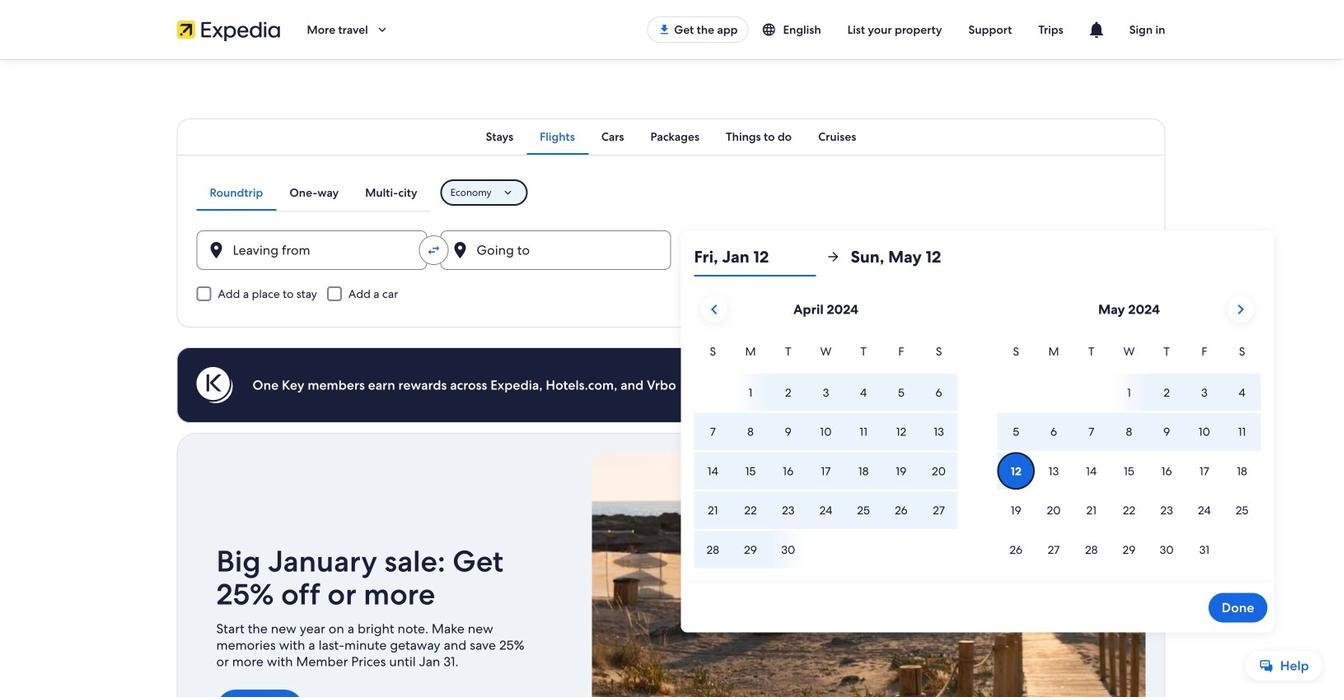Task type: vqa. For each thing, say whether or not it's contained in the screenshot.
application
yes



Task type: describe. For each thing, give the bounding box(es) containing it.
more travel image
[[375, 22, 390, 37]]

may 2024 element
[[997, 343, 1261, 571]]

communication center icon image
[[1087, 20, 1106, 40]]

previous month image
[[705, 300, 724, 320]]

expedia logo image
[[177, 18, 281, 41]]

0 vertical spatial tab list
[[177, 119, 1166, 155]]

1 vertical spatial tab list
[[197, 175, 431, 211]]

small image
[[762, 22, 783, 37]]

directional image
[[826, 250, 841, 265]]



Task type: locate. For each thing, give the bounding box(es) containing it.
main content
[[0, 59, 1342, 698]]

download the app button image
[[658, 23, 671, 36]]

tab list
[[177, 119, 1166, 155], [197, 175, 431, 211]]

application
[[694, 290, 1261, 571]]

swap origin and destination values image
[[426, 243, 441, 258]]

next month image
[[1231, 300, 1251, 320]]

april 2024 element
[[694, 343, 958, 571]]



